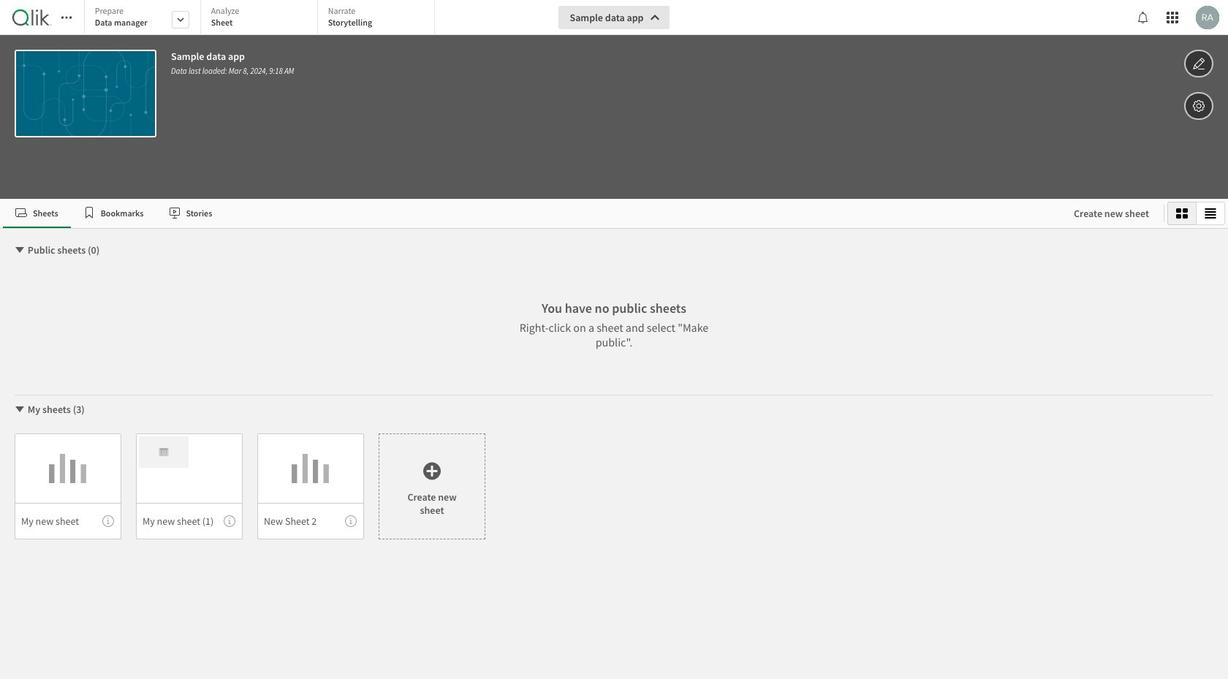 Task type: locate. For each thing, give the bounding box(es) containing it.
tooltip
[[102, 516, 114, 527], [224, 516, 235, 527], [345, 516, 357, 527]]

application
[[0, 0, 1228, 679]]

edit image
[[1193, 55, 1206, 72]]

grid view image
[[1177, 208, 1188, 219]]

menu item for new sheet 2 sheet is selected. press the spacebar or enter key to open new sheet 2 sheet. use the right and left arrow keys to navigate. "element"
[[257, 503, 364, 540]]

toolbar
[[0, 0, 1228, 199]]

2 horizontal spatial menu item
[[257, 503, 364, 540]]

0 vertical spatial tab list
[[84, 0, 440, 37]]

0 horizontal spatial tooltip
[[102, 516, 114, 527]]

tooltip inside new sheet 2 sheet is selected. press the spacebar or enter key to open new sheet 2 sheet. use the right and left arrow keys to navigate. "element"
[[345, 516, 357, 527]]

0 vertical spatial collapse image
[[14, 244, 26, 256]]

1 vertical spatial tab list
[[3, 199, 1060, 228]]

3 menu item from the left
[[257, 503, 364, 540]]

1 tooltip from the left
[[102, 516, 114, 527]]

my new sheet (1) sheet is selected. press the spacebar or enter key to open my new sheet (1) sheet. use the right and left arrow keys to navigate. element
[[136, 434, 243, 540]]

1 menu item from the left
[[15, 503, 121, 540]]

tab list
[[84, 0, 440, 37], [3, 199, 1060, 228]]

3 tooltip from the left
[[345, 516, 357, 527]]

2 menu item from the left
[[136, 503, 243, 540]]

tooltip for "menu item" associated with 'my new sheet sheet is selected. press the spacebar or enter key to open my new sheet sheet. use the right and left arrow keys to navigate.' element at the left bottom of the page
[[102, 516, 114, 527]]

1 horizontal spatial menu item
[[136, 503, 243, 540]]

1 vertical spatial collapse image
[[14, 404, 26, 415]]

menu item
[[15, 503, 121, 540], [136, 503, 243, 540], [257, 503, 364, 540]]

tooltip inside "my new sheet (1) sheet is selected. press the spacebar or enter key to open my new sheet (1) sheet. use the right and left arrow keys to navigate." element
[[224, 516, 235, 527]]

tooltip for "my new sheet (1) sheet is selected. press the spacebar or enter key to open my new sheet (1) sheet. use the right and left arrow keys to navigate." element "menu item"
[[224, 516, 235, 527]]

2 horizontal spatial tooltip
[[345, 516, 357, 527]]

0 horizontal spatial menu item
[[15, 503, 121, 540]]

menu item for 'my new sheet sheet is selected. press the spacebar or enter key to open my new sheet sheet. use the right and left arrow keys to navigate.' element at the left bottom of the page
[[15, 503, 121, 540]]

1 horizontal spatial tooltip
[[224, 516, 235, 527]]

2 tooltip from the left
[[224, 516, 235, 527]]

collapse image
[[14, 244, 26, 256], [14, 404, 26, 415]]

tooltip inside 'my new sheet sheet is selected. press the spacebar or enter key to open my new sheet sheet. use the right and left arrow keys to navigate.' element
[[102, 516, 114, 527]]

app options image
[[1193, 97, 1206, 115]]

group
[[1168, 202, 1226, 225]]

tooltip for "menu item" related to new sheet 2 sheet is selected. press the spacebar or enter key to open new sheet 2 sheet. use the right and left arrow keys to navigate. "element"
[[345, 516, 357, 527]]



Task type: describe. For each thing, give the bounding box(es) containing it.
ruby anderson image
[[1196, 6, 1220, 29]]

menu item for "my new sheet (1) sheet is selected. press the spacebar or enter key to open my new sheet (1) sheet. use the right and left arrow keys to navigate." element
[[136, 503, 243, 540]]

new sheet 2 sheet is selected. press the spacebar or enter key to open new sheet 2 sheet. use the right and left arrow keys to navigate. element
[[257, 434, 364, 540]]

2 collapse image from the top
[[14, 404, 26, 415]]

list view image
[[1205, 208, 1217, 219]]

my new sheet sheet is selected. press the spacebar or enter key to open my new sheet sheet. use the right and left arrow keys to navigate. element
[[15, 434, 121, 540]]

1 collapse image from the top
[[14, 244, 26, 256]]



Task type: vqa. For each thing, say whether or not it's contained in the screenshot.
Search for collections text box at top left
no



